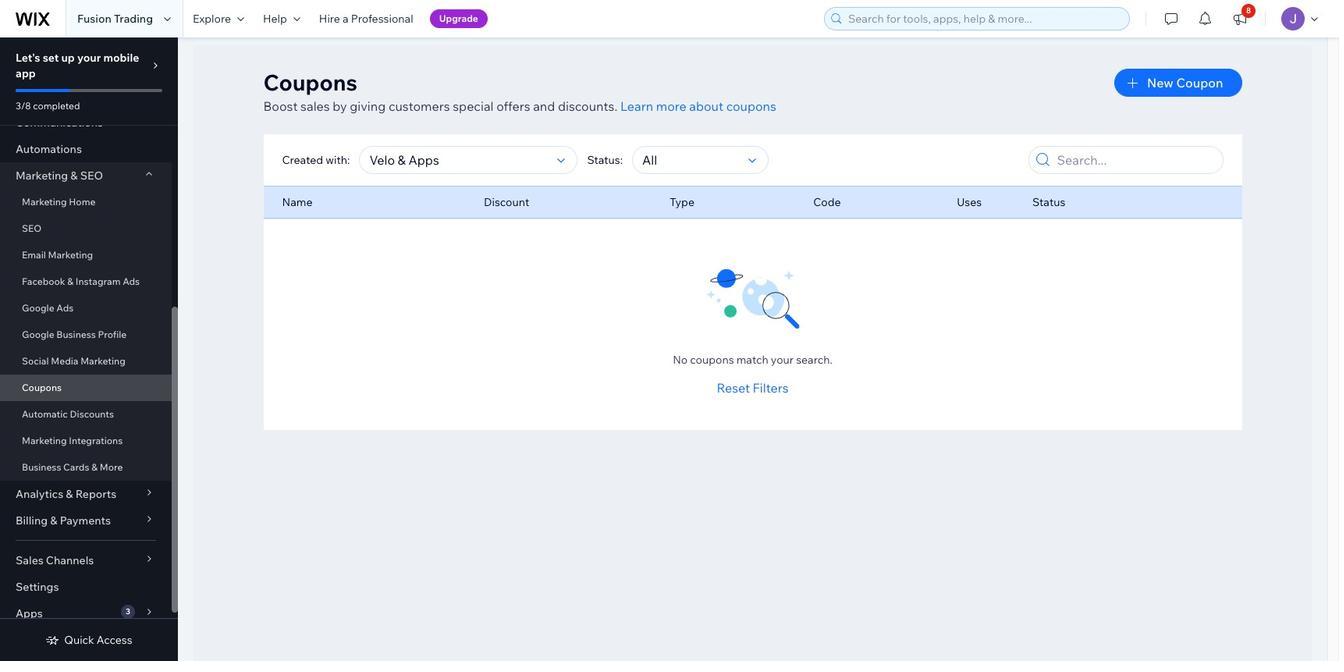 Task type: describe. For each thing, give the bounding box(es) containing it.
0 vertical spatial ads
[[123, 276, 140, 287]]

& for payments
[[50, 514, 57, 528]]

sidebar element
[[0, 0, 178, 661]]

discounts.
[[558, 98, 618, 114]]

reset filters link
[[717, 379, 789, 397]]

no
[[673, 353, 688, 367]]

facebook & instagram ads link
[[0, 269, 172, 295]]

marketing integrations link
[[0, 428, 172, 454]]

offers
[[497, 98, 531, 114]]

automatic discounts link
[[0, 401, 172, 428]]

reset
[[717, 380, 750, 396]]

billing & payments button
[[0, 508, 172, 534]]

discounts
[[70, 408, 114, 420]]

& for reports
[[66, 487, 73, 501]]

coupons inside coupons boost sales by giving customers special offers and discounts. learn more about coupons
[[727, 98, 777, 114]]

automations
[[16, 142, 82, 156]]

help button
[[254, 0, 310, 37]]

sales channels button
[[0, 547, 172, 574]]

professional
[[351, 12, 414, 26]]

fusion
[[77, 12, 112, 26]]

marketing for home
[[22, 196, 67, 208]]

business cards & more
[[22, 461, 123, 473]]

a
[[343, 12, 349, 26]]

let's set up your mobile app
[[16, 51, 139, 80]]

automatic
[[22, 408, 68, 420]]

type
[[670, 195, 695, 209]]

search.
[[797, 353, 833, 367]]

name
[[282, 195, 313, 209]]

new
[[1148, 75, 1174, 91]]

settings link
[[0, 574, 172, 600]]

3/8 completed
[[16, 100, 80, 112]]

sales
[[301, 98, 330, 114]]

reset filters
[[717, 380, 789, 396]]

media
[[51, 355, 78, 367]]

analytics & reports button
[[0, 481, 172, 508]]

coupons for coupons boost sales by giving customers special offers and discounts. learn more about coupons
[[264, 69, 358, 96]]

& inside business cards & more link
[[91, 461, 98, 473]]

facebook & instagram ads
[[22, 276, 140, 287]]

fusion trading
[[77, 12, 153, 26]]

learn
[[621, 98, 654, 114]]

marketing up the facebook & instagram ads
[[48, 249, 93, 261]]

coupon
[[1177, 75, 1224, 91]]

analytics
[[16, 487, 63, 501]]

marketing home
[[22, 196, 96, 208]]

created with:
[[282, 153, 350, 167]]

match
[[737, 353, 769, 367]]

payments
[[60, 514, 111, 528]]

3
[[126, 607, 130, 617]]

your for mobile
[[77, 51, 101, 65]]

hire a professional
[[319, 12, 414, 26]]

Search for tools, apps, help & more... field
[[844, 8, 1125, 30]]

hire a professional link
[[310, 0, 423, 37]]

google for google business profile
[[22, 329, 54, 340]]

marketing down profile
[[81, 355, 126, 367]]

boost
[[264, 98, 298, 114]]

integrations
[[69, 435, 123, 447]]

status
[[1033, 195, 1066, 209]]

with:
[[326, 153, 350, 167]]

coupons boost sales by giving customers special offers and discounts. learn more about coupons
[[264, 69, 777, 114]]

mobile
[[103, 51, 139, 65]]

home
[[69, 196, 96, 208]]

upgrade button
[[430, 9, 488, 28]]

quick
[[64, 633, 94, 647]]

instagram
[[76, 276, 121, 287]]

up
[[61, 51, 75, 65]]

google for google ads
[[22, 302, 54, 314]]

sales channels
[[16, 554, 94, 568]]

sales
[[16, 554, 44, 568]]

billing
[[16, 514, 48, 528]]



Task type: vqa. For each thing, say whether or not it's contained in the screenshot.
of inside the Sidebar element
no



Task type: locate. For each thing, give the bounding box(es) containing it.
marketing down marketing & seo
[[22, 196, 67, 208]]

0 vertical spatial coupons
[[727, 98, 777, 114]]

cards
[[63, 461, 89, 473]]

1 vertical spatial coupons
[[691, 353, 734, 367]]

your
[[77, 51, 101, 65], [771, 353, 794, 367]]

more
[[656, 98, 687, 114]]

Search... field
[[1053, 147, 1219, 173]]

1 horizontal spatial seo
[[80, 169, 103, 183]]

coupons inside coupons boost sales by giving customers special offers and discounts. learn more about coupons
[[264, 69, 358, 96]]

discount
[[484, 195, 530, 209]]

& for seo
[[71, 169, 78, 183]]

your inside let's set up your mobile app
[[77, 51, 101, 65]]

status:
[[588, 153, 623, 167]]

access
[[97, 633, 132, 647]]

1 vertical spatial ads
[[56, 302, 74, 314]]

upgrade
[[439, 12, 479, 24]]

google
[[22, 302, 54, 314], [22, 329, 54, 340]]

coupons up automatic
[[22, 382, 62, 394]]

automations link
[[0, 136, 172, 162]]

settings
[[16, 580, 59, 594]]

marketing down automations
[[16, 169, 68, 183]]

customers
[[389, 98, 450, 114]]

more
[[100, 461, 123, 473]]

0 horizontal spatial your
[[77, 51, 101, 65]]

& left more
[[91, 461, 98, 473]]

1 vertical spatial google
[[22, 329, 54, 340]]

social media marketing link
[[0, 348, 172, 375]]

coupons inside the "sidebar" element
[[22, 382, 62, 394]]

& left reports
[[66, 487, 73, 501]]

& inside 'facebook & instagram ads' link
[[67, 276, 74, 287]]

marketing down automatic
[[22, 435, 67, 447]]

hire
[[319, 12, 340, 26]]

0 horizontal spatial seo
[[22, 223, 42, 234]]

& inside marketing & seo popup button
[[71, 169, 78, 183]]

quick access
[[64, 633, 132, 647]]

google down facebook
[[22, 302, 54, 314]]

coupons
[[264, 69, 358, 96], [22, 382, 62, 394]]

& up the home
[[71, 169, 78, 183]]

0 vertical spatial google
[[22, 302, 54, 314]]

communications
[[16, 116, 103, 130]]

created
[[282, 153, 323, 167]]

seo down the automations link
[[80, 169, 103, 183]]

learn more about coupons link
[[621, 98, 777, 114]]

1 vertical spatial business
[[22, 461, 61, 473]]

seo up email
[[22, 223, 42, 234]]

marketing & seo
[[16, 169, 103, 183]]

1 google from the top
[[22, 302, 54, 314]]

8
[[1247, 5, 1252, 16]]

None field
[[365, 147, 553, 173], [638, 147, 744, 173], [365, 147, 553, 173], [638, 147, 744, 173]]

apps
[[16, 607, 43, 621]]

social
[[22, 355, 49, 367]]

0 vertical spatial business
[[56, 329, 96, 340]]

& right facebook
[[67, 276, 74, 287]]

google business profile link
[[0, 322, 172, 348]]

& inside billing & payments popup button
[[50, 514, 57, 528]]

facebook
[[22, 276, 65, 287]]

1 horizontal spatial ads
[[123, 276, 140, 287]]

your for search.
[[771, 353, 794, 367]]

giving
[[350, 98, 386, 114]]

coupons right the no
[[691, 353, 734, 367]]

& right "billing"
[[50, 514, 57, 528]]

& for instagram
[[67, 276, 74, 287]]

email marketing link
[[0, 242, 172, 269]]

uses
[[957, 195, 982, 209]]

set
[[43, 51, 59, 65]]

1 vertical spatial seo
[[22, 223, 42, 234]]

& inside analytics & reports popup button
[[66, 487, 73, 501]]

special
[[453, 98, 494, 114]]

google ads
[[22, 302, 74, 314]]

0 horizontal spatial ads
[[56, 302, 74, 314]]

coupons link
[[0, 375, 172, 401]]

1 vertical spatial your
[[771, 353, 794, 367]]

business up social media marketing on the left
[[56, 329, 96, 340]]

seo link
[[0, 216, 172, 242]]

automatic discounts
[[22, 408, 114, 420]]

profile
[[98, 329, 127, 340]]

about
[[690, 98, 724, 114]]

business up analytics
[[22, 461, 61, 473]]

ads right instagram
[[123, 276, 140, 287]]

google up social
[[22, 329, 54, 340]]

marketing for &
[[16, 169, 68, 183]]

&
[[71, 169, 78, 183], [67, 276, 74, 287], [91, 461, 98, 473], [66, 487, 73, 501], [50, 514, 57, 528]]

marketing & seo button
[[0, 162, 172, 189]]

google business profile
[[22, 329, 127, 340]]

and
[[533, 98, 555, 114]]

social media marketing
[[22, 355, 126, 367]]

ads
[[123, 276, 140, 287], [56, 302, 74, 314]]

marketing
[[16, 169, 68, 183], [22, 196, 67, 208], [48, 249, 93, 261], [81, 355, 126, 367], [22, 435, 67, 447]]

app
[[16, 66, 36, 80]]

new coupon
[[1148, 75, 1224, 91]]

by
[[333, 98, 347, 114]]

ads up google business profile
[[56, 302, 74, 314]]

help
[[263, 12, 287, 26]]

0 vertical spatial seo
[[80, 169, 103, 183]]

reports
[[75, 487, 117, 501]]

3/8
[[16, 100, 31, 112]]

analytics & reports
[[16, 487, 117, 501]]

2 google from the top
[[22, 329, 54, 340]]

1 horizontal spatial your
[[771, 353, 794, 367]]

explore
[[193, 12, 231, 26]]

marketing integrations
[[22, 435, 123, 447]]

new coupon button
[[1115, 69, 1243, 97]]

billing & payments
[[16, 514, 111, 528]]

your right up
[[77, 51, 101, 65]]

completed
[[33, 100, 80, 112]]

0 horizontal spatial coupons
[[22, 382, 62, 394]]

marketing home link
[[0, 189, 172, 216]]

filters
[[753, 380, 789, 396]]

let's
[[16, 51, 40, 65]]

your right match
[[771, 353, 794, 367]]

0 vertical spatial your
[[77, 51, 101, 65]]

email marketing
[[22, 249, 93, 261]]

business
[[56, 329, 96, 340], [22, 461, 61, 473]]

no coupons match your search.
[[673, 353, 833, 367]]

google ads link
[[0, 295, 172, 322]]

1 vertical spatial coupons
[[22, 382, 62, 394]]

marketing for integrations
[[22, 435, 67, 447]]

0 vertical spatial coupons
[[264, 69, 358, 96]]

channels
[[46, 554, 94, 568]]

code
[[814, 195, 841, 209]]

coupons for coupons
[[22, 382, 62, 394]]

email
[[22, 249, 46, 261]]

seo inside popup button
[[80, 169, 103, 183]]

trading
[[114, 12, 153, 26]]

marketing inside popup button
[[16, 169, 68, 183]]

1 horizontal spatial coupons
[[264, 69, 358, 96]]

coupons up sales on the left top of the page
[[264, 69, 358, 96]]

8 button
[[1224, 0, 1258, 37]]

coupons right about
[[727, 98, 777, 114]]



